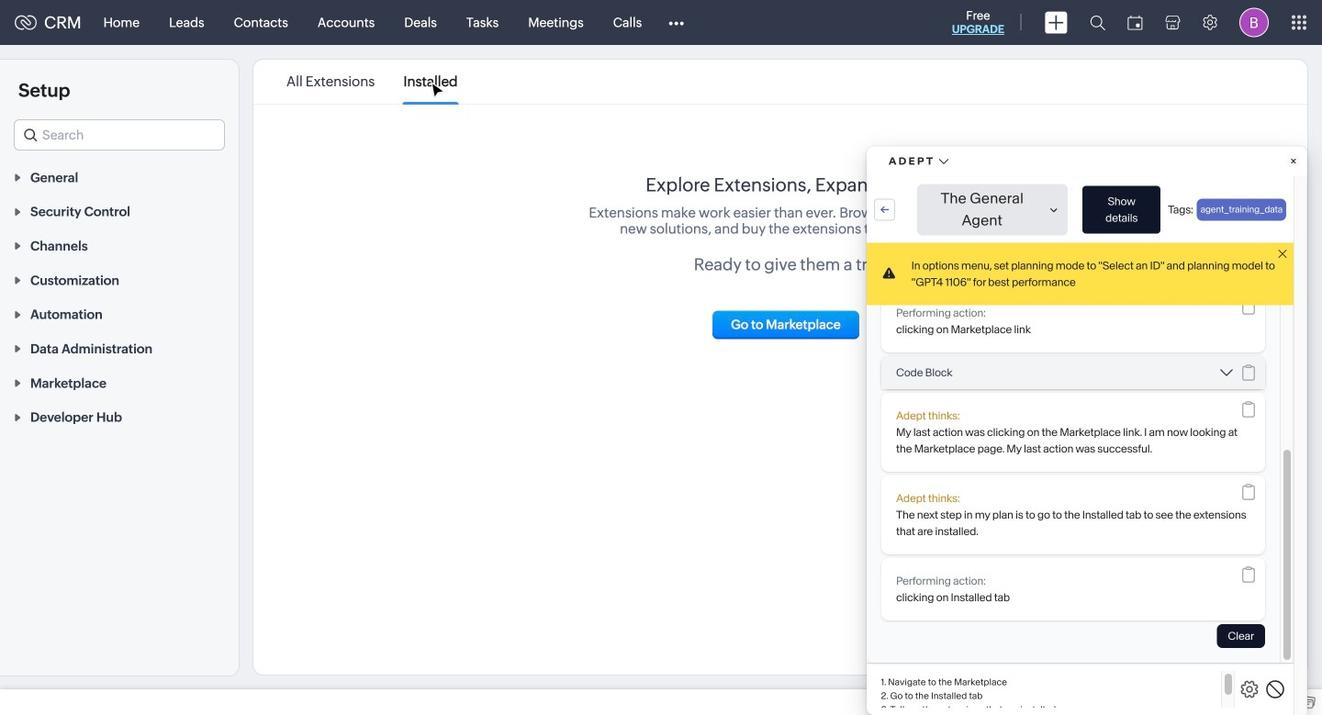Task type: describe. For each thing, give the bounding box(es) containing it.
profile element
[[1228, 0, 1280, 45]]

Search text field
[[15, 120, 224, 150]]

calendar image
[[1127, 15, 1143, 30]]

create menu image
[[1045, 11, 1068, 34]]

profile image
[[1240, 8, 1269, 37]]



Task type: vqa. For each thing, say whether or not it's contained in the screenshot.
Chats image
no



Task type: locate. For each thing, give the bounding box(es) containing it.
None field
[[14, 119, 225, 151]]

logo image
[[15, 15, 37, 30]]

create menu element
[[1034, 0, 1079, 45]]

search element
[[1079, 0, 1116, 45]]

Other Modules field
[[657, 8, 696, 37]]

search image
[[1090, 15, 1105, 30]]



